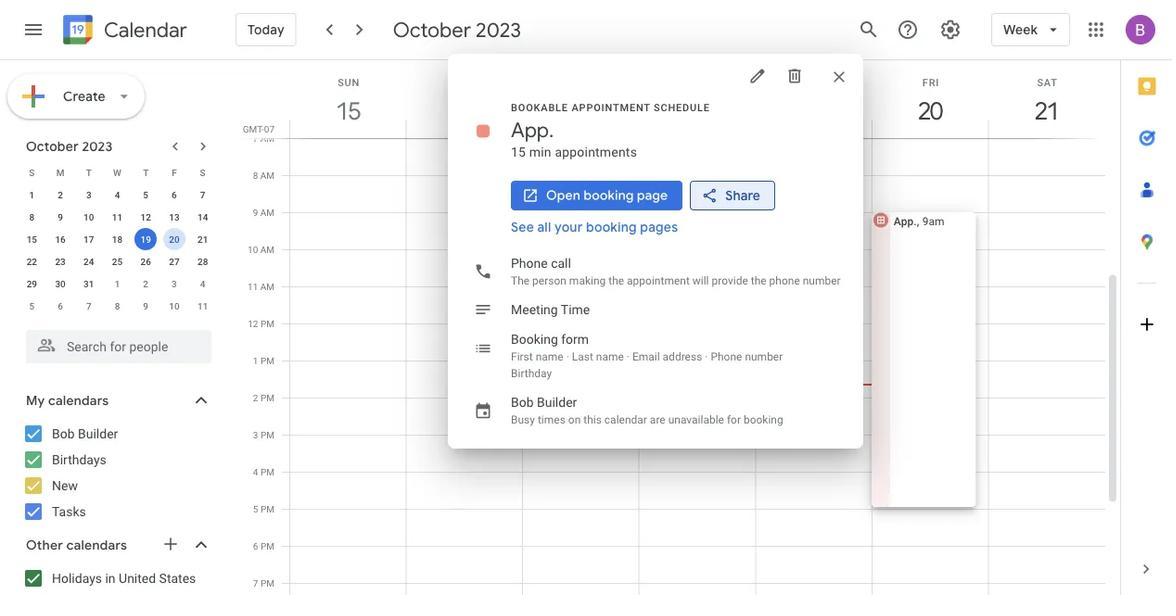 Task type: vqa. For each thing, say whether or not it's contained in the screenshot.
THE IMPORT
no



Task type: describe. For each thing, give the bounding box(es) containing it.
busy
[[511, 414, 535, 427]]

2 for 'november 2' element
[[143, 278, 148, 289]]

sat
[[1037, 77, 1058, 88]]

4 for 4 pm
[[253, 467, 258, 478]]

first
[[511, 351, 533, 364]]

15 for 15 element
[[27, 234, 37, 245]]

8 for 8 am
[[253, 170, 258, 181]]

30
[[55, 278, 66, 289]]

5 for 5 pm
[[253, 504, 258, 515]]

31 element
[[78, 273, 100, 295]]

your
[[555, 219, 583, 235]]

october 2023 grid
[[18, 161, 217, 317]]

row containing 22
[[18, 250, 217, 273]]

15 for 15 min appointments
[[511, 144, 526, 160]]

8 for november 8 element
[[115, 301, 120, 312]]

0 vertical spatial booking
[[584, 187, 634, 204]]

1 vertical spatial booking
[[586, 219, 637, 235]]

w
[[113, 167, 121, 178]]

07
[[264, 123, 275, 134]]

5 for november 5 element
[[29, 301, 35, 312]]

row group containing 1
[[18, 184, 217, 317]]

form
[[561, 332, 589, 347]]

9 for november 9 element
[[143, 301, 148, 312]]

1 column header from the left
[[522, 60, 640, 138]]

thu
[[804, 77, 826, 88]]

,
[[917, 215, 920, 228]]

16 for 16 element
[[55, 234, 66, 245]]

6 for 6 pm
[[253, 541, 258, 552]]

last
[[572, 351, 594, 364]]

17 element
[[78, 228, 100, 250]]

on
[[568, 414, 581, 427]]

page
[[637, 187, 668, 204]]

25 element
[[106, 250, 128, 273]]

other calendars
[[26, 537, 127, 554]]

9 for 9 am
[[253, 207, 258, 218]]

number inside phone call the person making the appointment will provide the phone number
[[803, 275, 841, 288]]

7 am
[[253, 133, 275, 144]]

app. , 9am
[[894, 215, 945, 228]]

meeting
[[511, 302, 558, 317]]

bob builder busy times on this calendar are unavailable for booking
[[511, 395, 784, 427]]

row containing 29
[[18, 273, 217, 295]]

app. for app. , 9am
[[894, 215, 917, 228]]

am for 8 am
[[260, 170, 275, 181]]

16 link
[[444, 90, 486, 133]]

26 element
[[135, 250, 157, 273]]

gmt-
[[243, 123, 264, 134]]

main drawer image
[[22, 19, 45, 41]]

2 · from the left
[[627, 351, 630, 364]]

pm for 12 pm
[[261, 318, 275, 329]]

3 · from the left
[[705, 351, 708, 364]]

16 for 16 link
[[452, 96, 476, 126]]

see
[[511, 219, 534, 235]]

23
[[55, 256, 66, 267]]

0 horizontal spatial 9
[[58, 211, 63, 223]]

pm for 6 pm
[[261, 541, 275, 552]]

appointment inside phone call the person making the appointment will provide the phone number
[[627, 275, 690, 288]]

november 9 element
[[135, 295, 157, 317]]

bob builder
[[52, 426, 118, 442]]

17
[[84, 234, 94, 245]]

1 pm
[[253, 355, 275, 366]]

12 for 12 pm
[[248, 318, 258, 329]]

2 name from the left
[[596, 351, 624, 364]]

phone call the person making the appointment will provide the phone number
[[511, 256, 841, 288]]

pm for 2 pm
[[261, 392, 275, 403]]

14 element
[[192, 206, 214, 228]]

1 name from the left
[[536, 351, 564, 364]]

1 for november 1 element
[[115, 278, 120, 289]]

1 for 1 pm
[[253, 355, 258, 366]]

november 2 element
[[135, 273, 157, 295]]

5 pm
[[253, 504, 275, 515]]

18 element
[[106, 228, 128, 250]]

times
[[538, 414, 566, 427]]

in
[[105, 571, 116, 586]]

bob for bob builder
[[52, 426, 75, 442]]

15 min appointments
[[511, 144, 637, 160]]

am for 10 am
[[260, 244, 275, 255]]

15 column header
[[289, 60, 407, 138]]

1 · from the left
[[566, 351, 569, 364]]

fri 20
[[918, 77, 942, 126]]

3 for 3 pm
[[253, 429, 258, 441]]

sun
[[338, 77, 360, 88]]

all
[[538, 219, 551, 235]]

app. heading
[[511, 117, 554, 143]]

21 link
[[1026, 90, 1069, 133]]

booking
[[511, 332, 558, 347]]

27
[[169, 256, 180, 267]]

12 pm
[[248, 318, 275, 329]]

f
[[172, 167, 177, 178]]

for
[[727, 414, 741, 427]]

0 vertical spatial 5
[[143, 189, 148, 200]]

11 am
[[248, 281, 275, 292]]

15 element
[[21, 228, 43, 250]]

8 am
[[253, 170, 275, 181]]

pm for 4 pm
[[261, 467, 275, 478]]

delete appointment schedule image
[[786, 67, 804, 85]]

0 vertical spatial 2023
[[476, 17, 521, 43]]

25
[[112, 256, 123, 267]]

november 1 element
[[106, 273, 128, 295]]

0 vertical spatial october 2023
[[393, 17, 521, 43]]

states
[[159, 571, 196, 586]]

6 for november 6 element
[[58, 301, 63, 312]]

10 am
[[248, 244, 275, 255]]

see all your booking pages
[[511, 219, 678, 235]]

week button
[[992, 7, 1070, 52]]

19
[[141, 234, 151, 245]]

9am
[[923, 215, 945, 228]]

bookable appointment schedule
[[511, 102, 710, 113]]

2 column header from the left
[[639, 60, 756, 138]]

Search for people text field
[[37, 330, 200, 364]]

other
[[26, 537, 63, 554]]

21 inside 21 'element'
[[198, 234, 208, 245]]

2 pm
[[253, 392, 275, 403]]

holidays
[[52, 571, 102, 586]]

1 vertical spatial 2023
[[82, 138, 113, 154]]

16 element
[[49, 228, 71, 250]]

meeting time
[[511, 302, 590, 317]]

0 vertical spatial 4
[[115, 189, 120, 200]]

24 element
[[78, 250, 100, 273]]

15 link
[[327, 90, 370, 133]]

21 column header
[[988, 60, 1106, 138]]

0 vertical spatial 1
[[29, 189, 35, 200]]

23 element
[[49, 250, 71, 273]]

will
[[693, 275, 709, 288]]

birthdays
[[52, 452, 106, 468]]

united
[[119, 571, 156, 586]]

unavailable
[[668, 414, 724, 427]]

am for 7 am
[[260, 133, 275, 144]]

20 inside column header
[[918, 96, 942, 126]]

are
[[650, 414, 666, 427]]

0 vertical spatial 6
[[172, 189, 177, 200]]

today button
[[236, 7, 297, 52]]

november 7 element
[[78, 295, 100, 317]]

3 for november 3 element on the top left of page
[[172, 278, 177, 289]]

22 element
[[21, 250, 43, 273]]

am for 9 am
[[260, 207, 275, 218]]

builder for bob builder
[[78, 426, 118, 442]]

28
[[198, 256, 208, 267]]

11 for 11 am
[[248, 281, 258, 292]]

0 vertical spatial 3
[[86, 189, 91, 200]]

share button
[[690, 181, 775, 211]]

30 element
[[49, 273, 71, 295]]

phone inside booking form first name · last name · email address · phone number birthday
[[711, 351, 742, 364]]

20 element
[[163, 228, 185, 250]]

time
[[561, 302, 590, 317]]

11 for 11 element
[[112, 211, 123, 223]]

pm for 5 pm
[[261, 504, 275, 515]]

thu column header
[[755, 60, 873, 138]]

november 10 element
[[163, 295, 185, 317]]

22
[[27, 256, 37, 267]]



Task type: locate. For each thing, give the bounding box(es) containing it.
am down 8 am
[[260, 207, 275, 218]]

15 up the 22
[[27, 234, 37, 245]]

0 vertical spatial builder
[[537, 395, 577, 410]]

12 inside grid
[[248, 318, 258, 329]]

0 horizontal spatial number
[[745, 351, 783, 364]]

holidays in united states
[[52, 571, 196, 586]]

s right f
[[200, 167, 206, 178]]

1 horizontal spatial 16
[[452, 96, 476, 126]]

1 vertical spatial 16
[[55, 234, 66, 245]]

3 row from the top
[[18, 206, 217, 228]]

1 vertical spatial 6
[[58, 301, 63, 312]]

2 down 26 "element"
[[143, 278, 148, 289]]

booking up see all your booking pages "link" on the top of page
[[584, 187, 634, 204]]

1 am from the top
[[260, 133, 275, 144]]

20 cell
[[160, 228, 189, 250]]

2 horizontal spatial 9
[[253, 207, 258, 218]]

1
[[29, 189, 35, 200], [115, 278, 120, 289], [253, 355, 258, 366]]

calendar
[[605, 414, 647, 427]]

2 vertical spatial 15
[[27, 234, 37, 245]]

13
[[169, 211, 180, 223]]

the
[[609, 275, 624, 288], [751, 275, 767, 288]]

appointment up the appointments
[[572, 102, 651, 113]]

pm up 5 pm
[[261, 467, 275, 478]]

5 pm from the top
[[261, 467, 275, 478]]

pm down 1 pm
[[261, 392, 275, 403]]

· right address
[[705, 351, 708, 364]]

11 up "18"
[[112, 211, 123, 223]]

november 5 element
[[21, 295, 43, 317]]

calendar heading
[[100, 17, 187, 43]]

0 horizontal spatial phone
[[511, 256, 548, 271]]

18
[[112, 234, 123, 245]]

1 horizontal spatial 4
[[200, 278, 205, 289]]

None search field
[[0, 323, 230, 364]]

name
[[536, 351, 564, 364], [596, 351, 624, 364]]

6 pm
[[253, 541, 275, 552]]

app. inside grid
[[894, 215, 917, 228]]

0 vertical spatial 20
[[918, 96, 942, 126]]

birthday
[[511, 367, 552, 380]]

november 8 element
[[106, 295, 128, 317]]

name right last
[[596, 351, 624, 364]]

1 t from the left
[[86, 167, 92, 178]]

7 pm
[[253, 578, 275, 589]]

0 vertical spatial 21
[[1034, 96, 1058, 126]]

21 element
[[192, 228, 214, 250]]

5 up 12 element
[[143, 189, 148, 200]]

0 horizontal spatial october 2023
[[26, 138, 113, 154]]

5 am from the top
[[260, 281, 275, 292]]

1 vertical spatial 1
[[115, 278, 120, 289]]

14
[[198, 211, 208, 223]]

1 vertical spatial app.
[[894, 215, 917, 228]]

bob up birthdays
[[52, 426, 75, 442]]

gmt-07
[[243, 123, 275, 134]]

8 down november 1 element
[[115, 301, 120, 312]]

number
[[803, 275, 841, 288], [745, 351, 783, 364]]

2 vertical spatial 6
[[253, 541, 258, 552]]

24
[[84, 256, 94, 267]]

calendars up "in"
[[66, 537, 127, 554]]

phone
[[511, 256, 548, 271], [711, 351, 742, 364]]

2 down m
[[58, 189, 63, 200]]

my
[[26, 393, 45, 409]]

t right m
[[86, 167, 92, 178]]

1 vertical spatial 12
[[248, 318, 258, 329]]

1 horizontal spatial 8
[[115, 301, 120, 312]]

20 inside cell
[[169, 234, 180, 245]]

1 vertical spatial number
[[745, 351, 783, 364]]

20 link
[[910, 90, 952, 133]]

2 horizontal spatial 4
[[253, 467, 258, 478]]

1 horizontal spatial 6
[[172, 189, 177, 200]]

pages
[[640, 219, 678, 235]]

bob inside "my calendars" list
[[52, 426, 75, 442]]

pm for 3 pm
[[261, 429, 275, 441]]

2 am from the top
[[260, 170, 275, 181]]

4 up 5 pm
[[253, 467, 258, 478]]

1 s from the left
[[29, 167, 35, 178]]

12 element
[[135, 206, 157, 228]]

1 vertical spatial october 2023
[[26, 138, 113, 154]]

16
[[452, 96, 476, 126], [55, 234, 66, 245]]

sat 21
[[1034, 77, 1058, 126]]

8 up 9 am
[[253, 170, 258, 181]]

6 pm from the top
[[261, 504, 275, 515]]

0 horizontal spatial 2023
[[82, 138, 113, 154]]

19 cell
[[132, 228, 160, 250]]

app. left 9am
[[894, 215, 917, 228]]

open
[[546, 187, 581, 204]]

pm
[[261, 318, 275, 329], [261, 355, 275, 366], [261, 392, 275, 403], [261, 429, 275, 441], [261, 467, 275, 478], [261, 504, 275, 515], [261, 541, 275, 552], [261, 578, 275, 589]]

5 down the 29 element
[[29, 301, 35, 312]]

october 2023 up m
[[26, 138, 113, 154]]

2 horizontal spatial 15
[[511, 144, 526, 160]]

1 vertical spatial appointment
[[627, 275, 690, 288]]

0 horizontal spatial 21
[[198, 234, 208, 245]]

october up m
[[26, 138, 79, 154]]

1 vertical spatial 8
[[29, 211, 35, 223]]

6 down 30 element at the left top
[[58, 301, 63, 312]]

0 vertical spatial october
[[393, 17, 471, 43]]

4 pm from the top
[[261, 429, 275, 441]]

2 vertical spatial 4
[[253, 467, 258, 478]]

app.
[[511, 117, 554, 143], [894, 215, 917, 228]]

1 horizontal spatial number
[[803, 275, 841, 288]]

12 for 12
[[141, 211, 151, 223]]

0 vertical spatial 10
[[84, 211, 94, 223]]

1 row from the top
[[18, 161, 217, 184]]

20 down fri
[[918, 96, 942, 126]]

15 left min
[[511, 144, 526, 160]]

21 inside 21 column header
[[1034, 96, 1058, 126]]

builder for bob builder busy times on this calendar are unavailable for booking
[[537, 395, 577, 410]]

min
[[529, 144, 552, 160]]

appointment
[[572, 102, 651, 113], [627, 275, 690, 288]]

3 pm from the top
[[261, 392, 275, 403]]

21 down sat
[[1034, 96, 1058, 126]]

6 inside grid
[[253, 541, 258, 552]]

1 vertical spatial 10
[[248, 244, 258, 255]]

4 for november 4 element
[[200, 278, 205, 289]]

october 2023 up 16 column header
[[393, 17, 521, 43]]

calendars
[[48, 393, 109, 409], [66, 537, 127, 554]]

am up '12 pm'
[[260, 281, 275, 292]]

3 down 2 pm at the bottom
[[253, 429, 258, 441]]

today
[[248, 22, 285, 38]]

3 pm
[[253, 429, 275, 441]]

· left last
[[566, 351, 569, 364]]

2 down 1 pm
[[253, 392, 258, 403]]

2 vertical spatial booking
[[744, 414, 784, 427]]

2 the from the left
[[751, 275, 767, 288]]

20 up 27
[[169, 234, 180, 245]]

2 s from the left
[[200, 167, 206, 178]]

calendars for my calendars
[[48, 393, 109, 409]]

1 pm from the top
[[261, 318, 275, 329]]

9 inside grid
[[253, 207, 258, 218]]

0 horizontal spatial ·
[[566, 351, 569, 364]]

pm for 7 pm
[[261, 578, 275, 589]]

booking inside the "bob builder busy times on this calendar are unavailable for booking"
[[744, 414, 784, 427]]

am up 9 am
[[260, 170, 275, 181]]

row containing 8
[[18, 206, 217, 228]]

app. up min
[[511, 117, 554, 143]]

10 up 17
[[84, 211, 94, 223]]

7 for 7 pm
[[253, 578, 258, 589]]

16 inside october 2023 grid
[[55, 234, 66, 245]]

1 vertical spatial 15
[[511, 144, 526, 160]]

grid
[[237, 60, 1121, 596]]

4 up 11 element
[[115, 189, 120, 200]]

1 vertical spatial october
[[26, 138, 79, 154]]

builder
[[537, 395, 577, 410], [78, 426, 118, 442]]

31
[[84, 278, 94, 289]]

november 3 element
[[163, 273, 185, 295]]

see all your booking pages link
[[511, 219, 678, 235]]

builder up birthdays
[[78, 426, 118, 442]]

the left phone
[[751, 275, 767, 288]]

11 inside grid
[[248, 281, 258, 292]]

7 up 14 'element'
[[200, 189, 205, 200]]

15 inside sun 15
[[335, 96, 359, 126]]

phone
[[770, 275, 800, 288]]

pm up 1 pm
[[261, 318, 275, 329]]

row containing 5
[[18, 295, 217, 317]]

4 row from the top
[[18, 228, 217, 250]]

0 horizontal spatial 12
[[141, 211, 151, 223]]

29
[[27, 278, 37, 289]]

am up 8 am
[[260, 133, 275, 144]]

28 element
[[192, 250, 214, 273]]

10 for 10 am
[[248, 244, 258, 255]]

4 inside grid
[[253, 467, 258, 478]]

1 vertical spatial 20
[[169, 234, 180, 245]]

13 element
[[163, 206, 185, 228]]

1 horizontal spatial october 2023
[[393, 17, 521, 43]]

0 horizontal spatial october
[[26, 138, 79, 154]]

phone right address
[[711, 351, 742, 364]]

calendar
[[104, 17, 187, 43]]

0 horizontal spatial app.
[[511, 117, 554, 143]]

bob for bob builder busy times on this calendar are unavailable for booking
[[511, 395, 534, 410]]

4
[[115, 189, 120, 200], [200, 278, 205, 289], [253, 467, 258, 478]]

week
[[1004, 22, 1038, 38]]

3 up 10 element
[[86, 189, 91, 200]]

bookable
[[511, 102, 569, 113]]

10 for 10 element
[[84, 211, 94, 223]]

this
[[584, 414, 602, 427]]

phone inside phone call the person making the appointment will provide the phone number
[[511, 256, 548, 271]]

pm down 5 pm
[[261, 541, 275, 552]]

21
[[1034, 96, 1058, 126], [198, 234, 208, 245]]

0 vertical spatial appointment
[[572, 102, 651, 113]]

15 down the sun
[[335, 96, 359, 126]]

2 for 2 pm
[[253, 392, 258, 403]]

my calendars button
[[4, 386, 230, 416]]

7 for 7 am
[[253, 133, 258, 144]]

m
[[56, 167, 64, 178]]

0 horizontal spatial t
[[86, 167, 92, 178]]

row group
[[18, 184, 217, 317]]

calendars up bob builder
[[48, 393, 109, 409]]

0 horizontal spatial s
[[29, 167, 35, 178]]

1 horizontal spatial 3
[[172, 278, 177, 289]]

2 horizontal spatial ·
[[705, 351, 708, 364]]

t
[[86, 167, 92, 178], [143, 167, 149, 178]]

1 vertical spatial 2
[[143, 278, 148, 289]]

t left f
[[143, 167, 149, 178]]

1 horizontal spatial t
[[143, 167, 149, 178]]

0 horizontal spatial 15
[[27, 234, 37, 245]]

16 column header
[[406, 60, 523, 138]]

sun 15
[[335, 77, 360, 126]]

6 down f
[[172, 189, 177, 200]]

3
[[86, 189, 91, 200], [172, 278, 177, 289], [253, 429, 258, 441]]

2 pm from the top
[[261, 355, 275, 366]]

name down booking
[[536, 351, 564, 364]]

10 element
[[78, 206, 100, 228]]

builder inside "my calendars" list
[[78, 426, 118, 442]]

1 down '12 pm'
[[253, 355, 258, 366]]

0 horizontal spatial the
[[609, 275, 624, 288]]

2023 down create
[[82, 138, 113, 154]]

7 down the 6 pm
[[253, 578, 258, 589]]

settings menu image
[[940, 19, 962, 41]]

number down phone
[[745, 351, 783, 364]]

s
[[29, 167, 35, 178], [200, 167, 206, 178]]

row containing 1
[[18, 184, 217, 206]]

0 horizontal spatial 1
[[29, 189, 35, 200]]

november 6 element
[[49, 295, 71, 317]]

0 vertical spatial 16
[[452, 96, 476, 126]]

10 down november 3 element on the top left of page
[[169, 301, 180, 312]]

8 up 15 element
[[29, 211, 35, 223]]

2023 up 16 column header
[[476, 17, 521, 43]]

7 for november 7 element
[[86, 301, 91, 312]]

16 inside column header
[[452, 96, 476, 126]]

pm down 2 pm at the bottom
[[261, 429, 275, 441]]

15 inside row group
[[27, 234, 37, 245]]

27 element
[[163, 250, 185, 273]]

0 horizontal spatial bob
[[52, 426, 75, 442]]

9
[[253, 207, 258, 218], [58, 211, 63, 223], [143, 301, 148, 312]]

7 left 07
[[253, 133, 258, 144]]

bob up the busy
[[511, 395, 534, 410]]

fri
[[923, 77, 940, 88]]

am down 9 am
[[260, 244, 275, 255]]

email
[[633, 351, 660, 364]]

1 horizontal spatial 1
[[115, 278, 120, 289]]

1 the from the left
[[609, 275, 624, 288]]

2 vertical spatial 1
[[253, 355, 258, 366]]

column header
[[522, 60, 640, 138], [639, 60, 756, 138]]

1 horizontal spatial october
[[393, 17, 471, 43]]

pm up 2 pm at the bottom
[[261, 355, 275, 366]]

7 row from the top
[[18, 295, 217, 317]]

5 row from the top
[[18, 250, 217, 273]]

9 am
[[253, 207, 275, 218]]

calendars for other calendars
[[66, 537, 127, 554]]

10 inside grid
[[248, 244, 258, 255]]

appointment left will
[[627, 275, 690, 288]]

2 horizontal spatial 5
[[253, 504, 258, 515]]

16 left app. heading
[[452, 96, 476, 126]]

1 horizontal spatial s
[[200, 167, 206, 178]]

1 horizontal spatial 12
[[248, 318, 258, 329]]

11 for november 11 element
[[198, 301, 208, 312]]

1 vertical spatial builder
[[78, 426, 118, 442]]

16 up 23 on the left of the page
[[55, 234, 66, 245]]

my calendars
[[26, 393, 109, 409]]

2 horizontal spatial 11
[[248, 281, 258, 292]]

· left email
[[627, 351, 630, 364]]

1 horizontal spatial 10
[[169, 301, 180, 312]]

booking down open booking page
[[586, 219, 637, 235]]

0 horizontal spatial name
[[536, 351, 564, 364]]

am
[[260, 133, 275, 144], [260, 170, 275, 181], [260, 207, 275, 218], [260, 244, 275, 255], [260, 281, 275, 292]]

tab list
[[1121, 60, 1172, 544]]

1 inside grid
[[253, 355, 258, 366]]

1 up 15 element
[[29, 189, 35, 200]]

bob inside the "bob builder busy times on this calendar are unavailable for booking"
[[511, 395, 534, 410]]

2 vertical spatial 11
[[198, 301, 208, 312]]

0 horizontal spatial 20
[[169, 234, 180, 245]]

calendars inside my calendars dropdown button
[[48, 393, 109, 409]]

2 horizontal spatial 6
[[253, 541, 258, 552]]

6 up 7 pm at bottom
[[253, 541, 258, 552]]

·
[[566, 351, 569, 364], [627, 351, 630, 364], [705, 351, 708, 364]]

s left m
[[29, 167, 35, 178]]

pm down 4 pm
[[261, 504, 275, 515]]

8 pm from the top
[[261, 578, 275, 589]]

builder inside the "bob builder busy times on this calendar are unavailable for booking"
[[537, 395, 577, 410]]

29 element
[[21, 273, 43, 295]]

11 down november 4 element
[[198, 301, 208, 312]]

1 vertical spatial 4
[[200, 278, 205, 289]]

schedule
[[654, 102, 710, 113]]

number inside booking form first name · last name · email address · phone number birthday
[[745, 351, 783, 364]]

1 vertical spatial 5
[[29, 301, 35, 312]]

1 horizontal spatial 9
[[143, 301, 148, 312]]

1 horizontal spatial 11
[[198, 301, 208, 312]]

8
[[253, 170, 258, 181], [29, 211, 35, 223], [115, 301, 120, 312]]

1 horizontal spatial 2
[[143, 278, 148, 289]]

3 down 27 element
[[172, 278, 177, 289]]

12 inside row group
[[141, 211, 151, 223]]

november 4 element
[[192, 273, 214, 295]]

2 vertical spatial 8
[[115, 301, 120, 312]]

2
[[58, 189, 63, 200], [143, 278, 148, 289], [253, 392, 258, 403]]

october
[[393, 17, 471, 43], [26, 138, 79, 154]]

2 vertical spatial 2
[[253, 392, 258, 403]]

3 am from the top
[[260, 207, 275, 218]]

2 row from the top
[[18, 184, 217, 206]]

app. for app.
[[511, 117, 554, 143]]

bob
[[511, 395, 534, 410], [52, 426, 75, 442]]

10 for november 10 element
[[169, 301, 180, 312]]

share
[[726, 187, 761, 204]]

calendar element
[[59, 11, 187, 52]]

tasks
[[52, 504, 86, 519]]

9 up 16 element
[[58, 211, 63, 223]]

1 vertical spatial phone
[[711, 351, 742, 364]]

1 horizontal spatial 2023
[[476, 17, 521, 43]]

11 down the 10 am
[[248, 281, 258, 292]]

builder up times
[[537, 395, 577, 410]]

am for 11 am
[[260, 281, 275, 292]]

my calendars list
[[4, 419, 230, 527]]

0 vertical spatial bob
[[511, 395, 534, 410]]

12
[[141, 211, 151, 223], [248, 318, 258, 329]]

booking
[[584, 187, 634, 204], [586, 219, 637, 235], [744, 414, 784, 427]]

4 am from the top
[[260, 244, 275, 255]]

pm for 1 pm
[[261, 355, 275, 366]]

6 row from the top
[[18, 273, 217, 295]]

1 down 25 element
[[115, 278, 120, 289]]

person
[[533, 275, 567, 288]]

9 up the 10 am
[[253, 207, 258, 218]]

other calendars button
[[4, 531, 230, 560]]

11 element
[[106, 206, 128, 228]]

9 down 'november 2' element
[[143, 301, 148, 312]]

1 horizontal spatial phone
[[711, 351, 742, 364]]

1 vertical spatial 11
[[248, 281, 258, 292]]

7
[[253, 133, 258, 144], [200, 189, 205, 200], [86, 301, 91, 312], [253, 578, 258, 589]]

2 vertical spatial 5
[[253, 504, 258, 515]]

7 down 31 element
[[86, 301, 91, 312]]

the
[[511, 275, 530, 288]]

19, today element
[[135, 228, 157, 250]]

1 horizontal spatial ·
[[627, 351, 630, 364]]

10 up the 11 am
[[248, 244, 258, 255]]

0 horizontal spatial builder
[[78, 426, 118, 442]]

the right making
[[609, 275, 624, 288]]

12 up 19
[[141, 211, 151, 223]]

booking form first name · last name · email address · phone number birthday
[[511, 332, 783, 380]]

making
[[569, 275, 606, 288]]

row containing 15
[[18, 228, 217, 250]]

0 vertical spatial calendars
[[48, 393, 109, 409]]

21 up 28
[[198, 234, 208, 245]]

0 vertical spatial app.
[[511, 117, 554, 143]]

12 down the 11 am
[[248, 318, 258, 329]]

grid containing 15
[[237, 60, 1121, 596]]

0 vertical spatial number
[[803, 275, 841, 288]]

november 11 element
[[192, 295, 214, 317]]

2 horizontal spatial 8
[[253, 170, 258, 181]]

booking right for
[[744, 414, 784, 427]]

2 t from the left
[[143, 167, 149, 178]]

4 up november 11 element
[[200, 278, 205, 289]]

number right phone
[[803, 275, 841, 288]]

new
[[52, 478, 78, 493]]

20 column header
[[872, 60, 989, 138]]

row containing s
[[18, 161, 217, 184]]

calendars inside other calendars dropdown button
[[66, 537, 127, 554]]

5 up the 6 pm
[[253, 504, 258, 515]]

0 horizontal spatial 10
[[84, 211, 94, 223]]

1 horizontal spatial 5
[[143, 189, 148, 200]]

0 vertical spatial 2
[[58, 189, 63, 200]]

1 horizontal spatial 21
[[1034, 96, 1058, 126]]

4 pm
[[253, 467, 275, 478]]

pm down the 6 pm
[[261, 578, 275, 589]]

5 inside grid
[[253, 504, 258, 515]]

row
[[18, 161, 217, 184], [18, 184, 217, 206], [18, 206, 217, 228], [18, 228, 217, 250], [18, 250, 217, 273], [18, 273, 217, 295], [18, 295, 217, 317]]

7 pm from the top
[[261, 541, 275, 552]]

0 horizontal spatial 8
[[29, 211, 35, 223]]

2 vertical spatial 3
[[253, 429, 258, 441]]

add other calendars image
[[161, 535, 180, 554]]

phone up the
[[511, 256, 548, 271]]

0 horizontal spatial 3
[[86, 189, 91, 200]]

0 horizontal spatial 4
[[115, 189, 120, 200]]

0 horizontal spatial 5
[[29, 301, 35, 312]]

october up 16 column header
[[393, 17, 471, 43]]

0 horizontal spatial 16
[[55, 234, 66, 245]]



